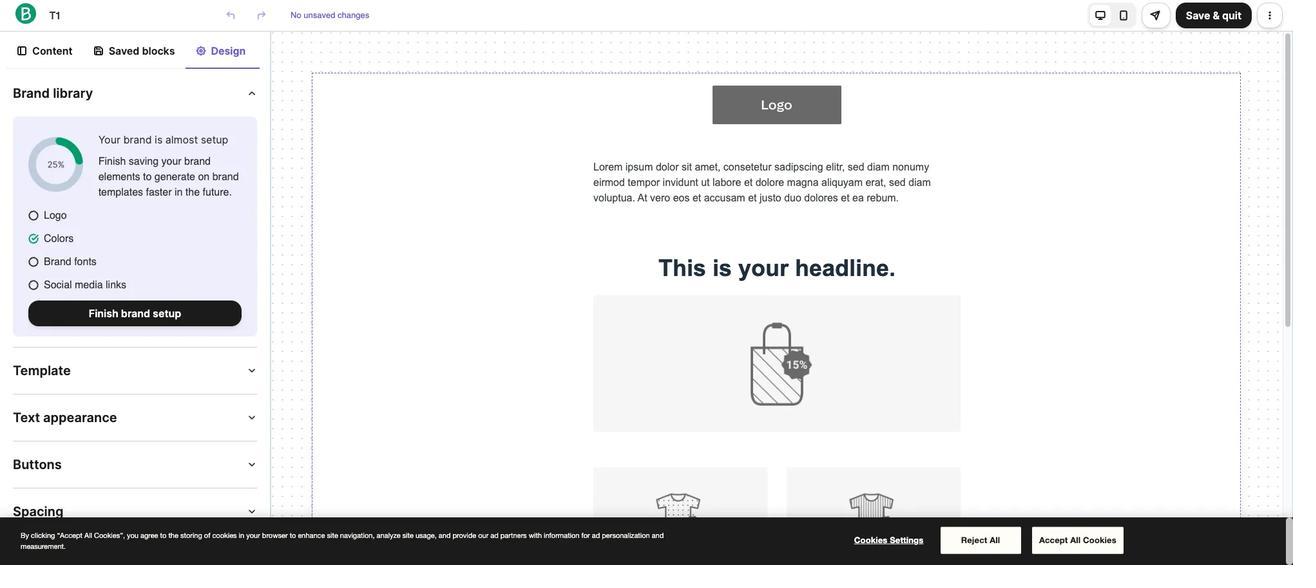 Task type: vqa. For each thing, say whether or not it's contained in the screenshot.
Buttons "tab list"
no



Task type: describe. For each thing, give the bounding box(es) containing it.
brand up on
[[184, 156, 211, 167]]

alert inside tab list
[[13, 117, 257, 337]]

templates
[[98, 187, 143, 198]]

text appearance button
[[13, 400, 257, 436]]

clicking
[[31, 532, 55, 540]]

cookies",
[[94, 532, 125, 540]]

saved blocks
[[109, 44, 175, 57]]

partners
[[501, 532, 527, 540]]

no color image inside text appearance dropdown button
[[247, 412, 257, 423]]

analyze
[[377, 532, 401, 540]]

for
[[582, 532, 590, 540]]

storing
[[180, 532, 202, 540]]

the inside finish saving your brand elements to generate on brand templates faster in the future.
[[185, 187, 200, 198]]

reject all button
[[941, 528, 1021, 554]]

no
[[291, 10, 301, 20]]

cookies settings button
[[849, 528, 929, 554]]

template button
[[13, 353, 257, 389]]

logo
[[44, 210, 67, 221]]

saved blocks link
[[83, 38, 185, 68]]

you
[[127, 532, 139, 540]]

links
[[106, 279, 126, 291]]

reject
[[961, 535, 988, 546]]

brand up future.
[[212, 171, 239, 183]]

save & quit button
[[1176, 3, 1252, 28]]

no color image inside buttons dropdown button
[[247, 459, 257, 470]]

"accept
[[57, 532, 82, 540]]

logo image
[[15, 3, 36, 24]]

all for reject all
[[990, 535, 1000, 546]]

reject all
[[961, 535, 1000, 546]]

1 button image from the left
[[256, 9, 267, 19]]

2 button image from the left
[[1153, 9, 1163, 19]]

personalization
[[602, 532, 650, 540]]

setup inside button
[[153, 307, 181, 320]]

no color image for design
[[196, 44, 206, 56]]

is
[[155, 133, 163, 146]]

browser
[[262, 532, 288, 540]]

finish for finish brand setup
[[89, 307, 118, 320]]

no unsaved changes link
[[291, 10, 369, 21]]

cookies
[[212, 532, 237, 540]]

t1
[[49, 9, 61, 21]]

blocks
[[142, 44, 175, 57]]

unsaved
[[304, 10, 335, 20]]

no color image inside spacing dropdown button
[[247, 506, 257, 517]]

accept
[[1039, 535, 1068, 546]]

in inside by clicking "accept all cookies", you agree to the storing of cookies in your browser to enhance site navigation, analyze site usage, and provide our ad partners with information for ad personalization and measurement.
[[239, 532, 244, 540]]

accept all cookies button
[[1032, 528, 1124, 554]]

text
[[13, 410, 40, 426]]

save & quit
[[1186, 9, 1242, 22]]

buttons
[[13, 457, 62, 473]]

2 cookies from the left
[[1083, 535, 1117, 546]]

brand for brand library
[[13, 86, 50, 101]]

brand fonts
[[44, 256, 97, 268]]

with
[[529, 532, 542, 540]]

of
[[204, 532, 210, 540]]

finish brand setup
[[89, 307, 181, 320]]

almost
[[165, 133, 198, 146]]

information
[[544, 532, 580, 540]]

by
[[21, 532, 29, 540]]

to inside finish saving your brand elements to generate on brand templates faster in the future.
[[143, 171, 152, 183]]

future.
[[203, 187, 232, 198]]

our
[[478, 532, 489, 540]]

no color image inside the brand library dropdown button
[[247, 87, 257, 99]]

1 button image from the left
[[226, 9, 236, 19]]

no color image for brand fonts
[[28, 256, 39, 267]]

&
[[1213, 9, 1220, 22]]

settings
[[890, 535, 924, 546]]

social
[[44, 279, 72, 291]]

on
[[198, 171, 210, 183]]

elements
[[98, 171, 140, 183]]

text appearance
[[13, 410, 117, 426]]

spacing button
[[13, 494, 257, 530]]

cookies settings
[[854, 535, 924, 546]]

1 ad from the left
[[491, 532, 499, 540]]

finish for finish saving your brand elements to generate on brand templates faster in the future.
[[98, 156, 126, 167]]

spacing
[[13, 504, 63, 520]]

changes
[[338, 10, 369, 20]]

save
[[1186, 9, 1211, 22]]

quit
[[1222, 9, 1242, 22]]



Task type: locate. For each thing, give the bounding box(es) containing it.
your left browser
[[246, 532, 260, 540]]

0 horizontal spatial setup
[[153, 307, 181, 320]]

0 horizontal spatial and
[[439, 532, 451, 540]]

button image
[[226, 9, 236, 19], [1153, 9, 1163, 19]]

brand
[[123, 133, 152, 146], [184, 156, 211, 167], [212, 171, 239, 183], [121, 307, 150, 320]]

provide
[[453, 532, 476, 540]]

no color image inside content link
[[17, 44, 27, 56]]

your up generate
[[161, 156, 181, 167]]

agree
[[140, 532, 158, 540]]

alert
[[13, 117, 257, 337]]

brand inside button
[[121, 307, 150, 320]]

1 and from the left
[[439, 532, 451, 540]]

1 horizontal spatial the
[[185, 187, 200, 198]]

brand inside alert
[[44, 256, 71, 268]]

0 horizontal spatial in
[[175, 187, 183, 198]]

to down saving
[[143, 171, 152, 183]]

progress indicator image
[[28, 137, 83, 192]]

all right "accept
[[84, 532, 92, 540]]

button image
[[256, 9, 267, 19], [1268, 9, 1279, 19]]

finish
[[98, 156, 126, 167], [89, 307, 118, 320]]

your inside finish saving your brand elements to generate on brand templates faster in the future.
[[161, 156, 181, 167]]

brand library button
[[13, 75, 257, 111]]

tablet image
[[1119, 9, 1129, 19]]

media
[[75, 279, 103, 291]]

design link
[[185, 38, 259, 69]]

no unsaved changes
[[291, 10, 369, 20]]

1 horizontal spatial no color image
[[196, 44, 206, 56]]

and right the personalization
[[652, 532, 664, 540]]

design
[[211, 44, 246, 57]]

2 button image from the left
[[1268, 9, 1279, 19]]

fonts
[[74, 256, 97, 268]]

1 horizontal spatial all
[[990, 535, 1000, 546]]

no color image inside saved blocks link
[[93, 44, 104, 56]]

0 vertical spatial the
[[185, 187, 200, 198]]

saved
[[109, 44, 139, 57]]

0 horizontal spatial no color image
[[28, 256, 39, 267]]

2 ad from the left
[[592, 532, 600, 540]]

to right browser
[[290, 532, 296, 540]]

all inside by clicking "accept all cookies", you agree to the storing of cookies in your browser to enhance site navigation, analyze site usage, and provide our ad partners with information for ad personalization and measurement.
[[84, 532, 92, 540]]

0 horizontal spatial site
[[327, 532, 338, 540]]

to
[[143, 171, 152, 183], [160, 532, 166, 540], [290, 532, 296, 540]]

no color image
[[196, 44, 206, 56], [28, 256, 39, 267], [247, 364, 257, 376]]

all right reject at the bottom
[[990, 535, 1000, 546]]

social media links
[[44, 279, 126, 291]]

1 vertical spatial the
[[168, 532, 178, 540]]

brand up social on the left of page
[[44, 256, 71, 268]]

usage,
[[416, 532, 437, 540]]

2 horizontal spatial no color image
[[247, 364, 257, 376]]

all right accept
[[1071, 535, 1081, 546]]

brand left library
[[13, 86, 50, 101]]

0 horizontal spatial to
[[143, 171, 152, 183]]

brand inside the brand library dropdown button
[[13, 86, 50, 101]]

finish down links
[[89, 307, 118, 320]]

1 horizontal spatial to
[[160, 532, 166, 540]]

ad right our
[[491, 532, 499, 540]]

in right cookies
[[239, 532, 244, 540]]

all
[[84, 532, 92, 540], [990, 535, 1000, 546], [1071, 535, 1081, 546]]

1 cookies from the left
[[854, 535, 888, 546]]

1 site from the left
[[327, 532, 338, 540]]

0 horizontal spatial button image
[[256, 9, 267, 19]]

in inside finish saving your brand elements to generate on brand templates faster in the future.
[[175, 187, 183, 198]]

by clicking "accept all cookies", you agree to the storing of cookies in your browser to enhance site navigation, analyze site usage, and provide our ad partners with information for ad personalization and measurement.
[[21, 532, 664, 551]]

and
[[439, 532, 451, 540], [652, 532, 664, 540]]

button image right 'tablet' 'image'
[[1153, 9, 1163, 19]]

0 vertical spatial your
[[161, 156, 181, 167]]

1 vertical spatial brand
[[44, 256, 71, 268]]

0 vertical spatial in
[[175, 187, 183, 198]]

button image left no
[[256, 9, 267, 19]]

content
[[32, 44, 73, 57]]

1 vertical spatial in
[[239, 532, 244, 540]]

0 horizontal spatial button image
[[226, 9, 236, 19]]

and right usage,
[[439, 532, 451, 540]]

0 vertical spatial finish
[[98, 156, 126, 167]]

1 horizontal spatial your
[[246, 532, 260, 540]]

buttons button
[[13, 447, 257, 483]]

desktop image
[[1095, 9, 1106, 19]]

ad
[[491, 532, 499, 540], [592, 532, 600, 540]]

finish up elements on the left top
[[98, 156, 126, 167]]

measurement.
[[21, 543, 66, 551]]

brand
[[13, 86, 50, 101], [44, 256, 71, 268]]

generate
[[155, 171, 195, 183]]

1 vertical spatial no color image
[[28, 256, 39, 267]]

alert containing your brand is almost setup
[[13, 117, 257, 337]]

in down generate
[[175, 187, 183, 198]]

no color image inside the design link
[[196, 44, 206, 56]]

brand for brand fonts
[[44, 256, 71, 268]]

no color image
[[17, 44, 27, 56], [93, 44, 104, 56], [247, 87, 257, 99], [28, 210, 39, 221], [28, 233, 39, 244], [28, 279, 39, 290], [247, 412, 257, 423], [247, 459, 257, 470], [247, 506, 257, 517]]

2 horizontal spatial to
[[290, 532, 296, 540]]

1 horizontal spatial and
[[652, 532, 664, 540]]

your brand is almost setup
[[98, 133, 228, 146]]

tab list
[[3, 75, 267, 535]]

faster
[[146, 187, 172, 198]]

0 vertical spatial no color image
[[196, 44, 206, 56]]

0 horizontal spatial your
[[161, 156, 181, 167]]

0 horizontal spatial the
[[168, 532, 178, 540]]

1 horizontal spatial button image
[[1153, 9, 1163, 19]]

accept all cookies
[[1039, 535, 1117, 546]]

all for accept all cookies
[[1071, 535, 1081, 546]]

the
[[185, 187, 200, 198], [168, 532, 178, 540]]

2 horizontal spatial all
[[1071, 535, 1081, 546]]

finish inside button
[[89, 307, 118, 320]]

finish brand setup button
[[28, 301, 242, 326]]

appearance
[[43, 410, 117, 426]]

finish saving your brand elements to generate on brand templates faster in the future.
[[98, 156, 239, 198]]

0 horizontal spatial all
[[84, 532, 92, 540]]

0 horizontal spatial ad
[[491, 532, 499, 540]]

1 horizontal spatial in
[[239, 532, 244, 540]]

site right enhance
[[327, 532, 338, 540]]

site left usage,
[[403, 532, 414, 540]]

0 horizontal spatial cookies
[[854, 535, 888, 546]]

button image up design
[[226, 9, 236, 19]]

the down on
[[185, 187, 200, 198]]

template
[[13, 363, 71, 379]]

brand down links
[[121, 307, 150, 320]]

1 horizontal spatial site
[[403, 532, 414, 540]]

to right agree
[[160, 532, 166, 540]]

2 and from the left
[[652, 532, 664, 540]]

0 vertical spatial brand
[[13, 86, 50, 101]]

no color image inside the template dropdown button
[[247, 364, 257, 376]]

cookies right accept
[[1083, 535, 1117, 546]]

finish inside finish saving your brand elements to generate on brand templates faster in the future.
[[98, 156, 126, 167]]

content link
[[6, 38, 83, 68]]

your inside by clicking "accept all cookies", you agree to the storing of cookies in your browser to enhance site navigation, analyze site usage, and provide our ad partners with information for ad personalization and measurement.
[[246, 532, 260, 540]]

your
[[161, 156, 181, 167], [246, 532, 260, 540]]

ad right the for
[[592, 532, 600, 540]]

brand library
[[13, 86, 93, 101]]

the inside by clicking "accept all cookies", you agree to the storing of cookies in your browser to enhance site navigation, analyze site usage, and provide our ad partners with information for ad personalization and measurement.
[[168, 532, 178, 540]]

your
[[98, 133, 120, 146]]

colors
[[44, 233, 74, 245]]

setup
[[201, 133, 228, 146], [153, 307, 181, 320]]

cookies
[[854, 535, 888, 546], [1083, 535, 1117, 546]]

1 vertical spatial setup
[[153, 307, 181, 320]]

1 vertical spatial finish
[[89, 307, 118, 320]]

cookies left settings in the bottom of the page
[[854, 535, 888, 546]]

in
[[175, 187, 183, 198], [239, 532, 244, 540]]

navigation,
[[340, 532, 375, 540]]

2 vertical spatial no color image
[[247, 364, 257, 376]]

the left the storing
[[168, 532, 178, 540]]

1 horizontal spatial cookies
[[1083, 535, 1117, 546]]

site
[[327, 532, 338, 540], [403, 532, 414, 540]]

enhance
[[298, 532, 325, 540]]

library
[[53, 86, 93, 101]]

tab list containing brand library
[[3, 75, 267, 535]]

2 site from the left
[[403, 532, 414, 540]]

brand left is
[[123, 133, 152, 146]]

0 vertical spatial setup
[[201, 133, 228, 146]]

1 horizontal spatial ad
[[592, 532, 600, 540]]

button image right quit
[[1268, 9, 1279, 19]]

1 vertical spatial your
[[246, 532, 260, 540]]

1 horizontal spatial setup
[[201, 133, 228, 146]]

1 horizontal spatial button image
[[1268, 9, 1279, 19]]

saving
[[129, 156, 159, 167]]



